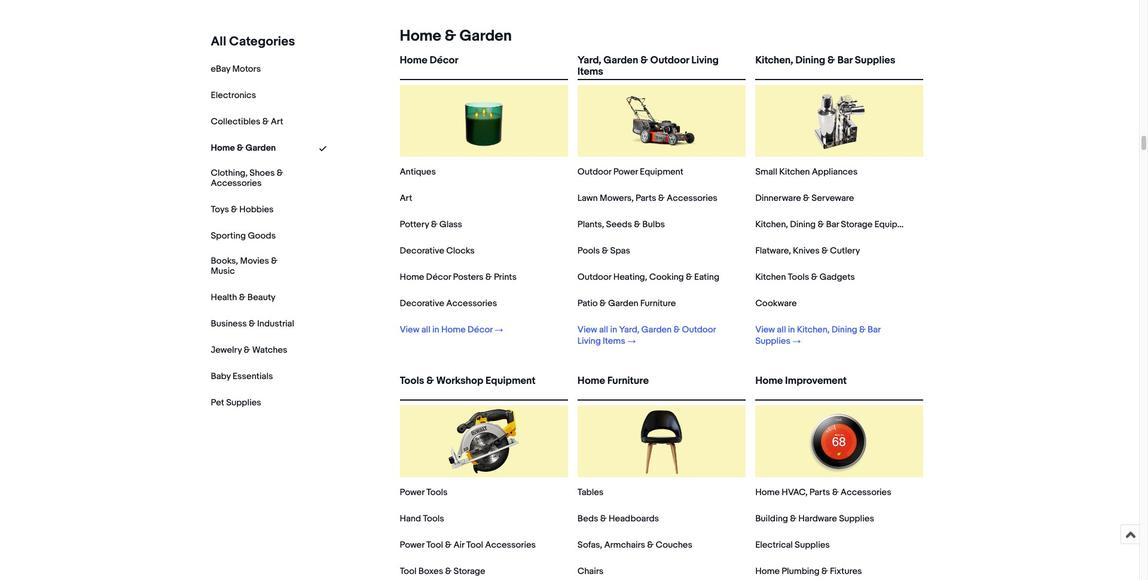 Task type: describe. For each thing, give the bounding box(es) containing it.
& inside books, movies & music
[[271, 255, 278, 267]]

home hvac, parts & accessories
[[756, 487, 892, 498]]

knives
[[793, 245, 820, 257]]

flatware, knives & cutlery link
[[756, 245, 860, 257]]

home for home furniture link
[[578, 375, 605, 387]]

pottery & glass
[[400, 219, 462, 230]]

decorative for decorative clocks
[[400, 245, 444, 257]]

2 vertical spatial décor
[[468, 324, 493, 336]]

home for home improvement link
[[756, 375, 783, 387]]

motors
[[232, 63, 261, 75]]

0 vertical spatial storage
[[841, 219, 873, 230]]

tables link
[[578, 487, 604, 498]]

home furniture image
[[626, 406, 698, 477]]

home furniture link
[[578, 375, 746, 397]]

power tools
[[400, 487, 448, 498]]

beds & headboards link
[[578, 513, 659, 525]]

small
[[756, 166, 778, 178]]

items inside yard, garden & outdoor living items
[[578, 66, 603, 78]]

accessories inside clothing, shoes & accessories
[[211, 178, 262, 189]]

& inside yard, garden & outdoor living items
[[641, 54, 648, 66]]

patio
[[578, 298, 598, 309]]

hvac,
[[782, 487, 808, 498]]

pet supplies
[[211, 397, 261, 408]]

art link
[[400, 193, 412, 204]]

serveware
[[812, 193, 854, 204]]

hand
[[400, 513, 421, 525]]

pet supplies link
[[211, 397, 261, 408]]

business & industrial
[[211, 318, 294, 329]]

improvement
[[785, 375, 847, 387]]

toys & hobbies link
[[211, 204, 274, 215]]

electronics link
[[211, 90, 256, 101]]

2 horizontal spatial equipment
[[875, 219, 918, 230]]

home for home plumbing & fixtures link
[[756, 566, 780, 577]]

0 vertical spatial furniture
[[640, 298, 676, 309]]

music
[[211, 265, 235, 277]]

in for kitchen, dining & bar supplies
[[788, 324, 795, 336]]

decorative clocks link
[[400, 245, 475, 257]]

yard, inside yard, garden & outdoor living items
[[578, 54, 601, 66]]

building & hardware supplies link
[[756, 513, 874, 525]]

business
[[211, 318, 247, 329]]

hand tools
[[400, 513, 444, 525]]

pet
[[211, 397, 224, 408]]

antiques
[[400, 166, 436, 178]]

clocks
[[446, 245, 475, 257]]

tools & workshop equipment
[[400, 375, 536, 387]]

goods
[[248, 230, 276, 242]]

shoes
[[250, 167, 275, 179]]

health
[[211, 292, 237, 303]]

tables
[[578, 487, 604, 498]]

tools for power
[[426, 487, 448, 498]]

essentials
[[233, 371, 273, 382]]

toys & hobbies
[[211, 204, 274, 215]]

tools left workshop
[[400, 375, 424, 387]]

home décor
[[400, 54, 458, 66]]

home décor posters & prints
[[400, 272, 517, 283]]

all
[[211, 34, 226, 50]]

hardware
[[799, 513, 837, 525]]

sofas, armchairs & couches
[[578, 539, 693, 551]]

kitchen, inside view all in kitchen, dining & bar supplies
[[797, 324, 830, 336]]

sofas, armchairs & couches link
[[578, 539, 693, 551]]

kitchen, dining & bar supplies
[[756, 54, 896, 66]]

home improvement
[[756, 375, 847, 387]]

décor for home décor posters & prints
[[426, 272, 451, 283]]

flatware, knives & cutlery
[[756, 245, 860, 257]]

2 vertical spatial equipment
[[486, 375, 536, 387]]

in for home décor
[[432, 324, 439, 336]]

small kitchen appliances link
[[756, 166, 858, 178]]

chairs link
[[578, 566, 604, 577]]

view all in kitchen, dining & bar supplies link
[[756, 324, 907, 347]]

tools & workshop equipment image
[[448, 406, 520, 477]]

& inside the view all in yard, garden & outdoor living items
[[674, 324, 680, 336]]

jewelry & watches
[[211, 344, 287, 356]]

health & beauty
[[211, 292, 276, 303]]

tools for kitchen
[[788, 272, 809, 283]]

couches
[[656, 539, 693, 551]]

yard, inside the view all in yard, garden & outdoor living items
[[619, 324, 640, 336]]

view for yard, garden & outdoor living items
[[578, 324, 597, 336]]

lawn mowers, parts & accessories link
[[578, 193, 718, 204]]

0 horizontal spatial tool
[[400, 566, 417, 577]]

2 horizontal spatial tool
[[466, 539, 483, 551]]

home for home décor posters & prints link
[[400, 272, 424, 283]]

sporting goods
[[211, 230, 276, 242]]

home improvement image
[[804, 406, 876, 477]]

0 horizontal spatial art
[[271, 116, 283, 127]]

outdoor power equipment link
[[578, 166, 684, 178]]

baby essentials link
[[211, 371, 273, 382]]

movies
[[240, 255, 269, 267]]

0 vertical spatial equipment
[[640, 166, 684, 178]]

home for "home hvac, parts & accessories" link
[[756, 487, 780, 498]]

kitchen tools & gadgets link
[[756, 272, 855, 283]]

dinnerware
[[756, 193, 801, 204]]

kitchen, dining & bar storage equipment
[[756, 219, 918, 230]]

beauty
[[248, 292, 276, 303]]

flatware,
[[756, 245, 791, 257]]

home décor posters & prints link
[[400, 272, 517, 283]]

living inside the view all in yard, garden & outdoor living items
[[578, 336, 601, 347]]

view for home décor
[[400, 324, 420, 336]]

1 horizontal spatial art
[[400, 193, 412, 204]]

patio & garden furniture
[[578, 298, 676, 309]]

tools for hand
[[423, 513, 444, 525]]

bar for supplies
[[838, 54, 853, 66]]

plants, seeds & bulbs link
[[578, 219, 665, 230]]

ebay motors
[[211, 63, 261, 75]]

1 vertical spatial kitchen
[[756, 272, 786, 283]]

electrical supplies
[[756, 539, 830, 551]]

home improvement link
[[756, 375, 924, 397]]

garden inside the view all in yard, garden & outdoor living items
[[642, 324, 672, 336]]

pottery & glass link
[[400, 219, 462, 230]]

beds
[[578, 513, 598, 525]]

home furniture
[[578, 375, 649, 387]]

clothing, shoes & accessories link
[[211, 167, 295, 189]]

air
[[454, 539, 464, 551]]

garden inside yard, garden & outdoor living items
[[604, 54, 638, 66]]



Task type: vqa. For each thing, say whether or not it's contained in the screenshot.


Task type: locate. For each thing, give the bounding box(es) containing it.
0 vertical spatial kitchen
[[780, 166, 810, 178]]

1 vertical spatial furniture
[[608, 375, 649, 387]]

1 view from the left
[[400, 324, 420, 336]]

books, movies & music
[[211, 255, 278, 277]]

supplies inside view all in kitchen, dining & bar supplies
[[756, 336, 791, 347]]

tool left boxes at left bottom
[[400, 566, 417, 577]]

hand tools link
[[400, 513, 444, 525]]

tool
[[426, 539, 443, 551], [466, 539, 483, 551], [400, 566, 417, 577]]

all down "decorative accessories" link
[[421, 324, 431, 336]]

1 horizontal spatial all
[[599, 324, 608, 336]]

1 vertical spatial yard,
[[619, 324, 640, 336]]

in down cookware link
[[788, 324, 795, 336]]

jewelry
[[211, 344, 242, 356]]

1 horizontal spatial living
[[692, 54, 719, 66]]

heating,
[[613, 272, 647, 283]]

electronics
[[211, 90, 256, 101]]

power for power tools
[[400, 487, 424, 498]]

spas
[[610, 245, 630, 257]]

0 vertical spatial decorative
[[400, 245, 444, 257]]

kitchen down flatware,
[[756, 272, 786, 283]]

all for kitchen, dining & bar supplies
[[777, 324, 786, 336]]

3 all from the left
[[777, 324, 786, 336]]

1 vertical spatial living
[[578, 336, 601, 347]]

kitchen,
[[756, 54, 793, 66], [756, 219, 788, 230], [797, 324, 830, 336]]

tool left air
[[426, 539, 443, 551]]

furniture down cooking
[[640, 298, 676, 309]]

plants,
[[578, 219, 604, 230]]

1 horizontal spatial home & garden
[[400, 27, 512, 45]]

appliances
[[812, 166, 858, 178]]

1 all from the left
[[421, 324, 431, 336]]

parts for hvac,
[[810, 487, 830, 498]]

items inside the view all in yard, garden & outdoor living items
[[603, 336, 626, 347]]

view all in kitchen, dining & bar supplies
[[756, 324, 881, 347]]

categories
[[229, 34, 295, 50]]

1 vertical spatial power
[[400, 487, 424, 498]]

0 vertical spatial dining
[[796, 54, 825, 66]]

tools up hand tools link
[[426, 487, 448, 498]]

clothing, shoes & accessories
[[211, 167, 283, 189]]

art up pottery
[[400, 193, 412, 204]]

decorative accessories link
[[400, 298, 497, 309]]

bar inside view all in kitchen, dining & bar supplies
[[868, 324, 881, 336]]

power
[[613, 166, 638, 178], [400, 487, 424, 498], [400, 539, 424, 551]]

cooking
[[649, 272, 684, 283]]

1 vertical spatial home & garden
[[211, 142, 276, 154]]

kitchen tools & gadgets
[[756, 272, 855, 283]]

0 vertical spatial home & garden
[[400, 27, 512, 45]]

1 in from the left
[[432, 324, 439, 336]]

chairs
[[578, 566, 604, 577]]

2 in from the left
[[610, 324, 617, 336]]

&
[[445, 27, 456, 45], [641, 54, 648, 66], [828, 54, 835, 66], [262, 116, 269, 127], [237, 142, 244, 154], [277, 167, 283, 179], [658, 193, 665, 204], [803, 193, 810, 204], [231, 204, 237, 215], [431, 219, 438, 230], [634, 219, 641, 230], [818, 219, 824, 230], [602, 245, 608, 257], [822, 245, 828, 257], [271, 255, 278, 267], [486, 272, 492, 283], [686, 272, 693, 283], [811, 272, 818, 283], [239, 292, 246, 303], [600, 298, 606, 309], [249, 318, 255, 329], [674, 324, 680, 336], [859, 324, 866, 336], [244, 344, 250, 356], [426, 375, 434, 387], [832, 487, 839, 498], [600, 513, 607, 525], [790, 513, 797, 525], [445, 539, 452, 551], [647, 539, 654, 551], [445, 566, 452, 577], [822, 566, 828, 577]]

ebay
[[211, 63, 230, 75]]

view all in home décor
[[400, 324, 493, 336]]

0 horizontal spatial parts
[[636, 193, 656, 204]]

2 view from the left
[[578, 324, 597, 336]]

1 vertical spatial storage
[[454, 566, 485, 577]]

ebay motors link
[[211, 63, 261, 75]]

1 vertical spatial art
[[400, 193, 412, 204]]

1 horizontal spatial equipment
[[640, 166, 684, 178]]

1 vertical spatial decorative
[[400, 298, 444, 309]]

home décor link
[[400, 54, 568, 77]]

kitchen, for kitchen, dining & bar storage equipment
[[756, 219, 788, 230]]

tool right air
[[466, 539, 483, 551]]

in down patio & garden furniture link
[[610, 324, 617, 336]]

health & beauty link
[[211, 292, 276, 303]]

all for yard, garden & outdoor living items
[[599, 324, 608, 336]]

furniture down the view all in yard, garden & outdoor living items
[[608, 375, 649, 387]]

parts
[[636, 193, 656, 204], [810, 487, 830, 498]]

1 horizontal spatial view
[[578, 324, 597, 336]]

bulbs
[[643, 219, 665, 230]]

1 vertical spatial décor
[[426, 272, 451, 283]]

tool boxes & storage link
[[400, 566, 485, 577]]

baby essentials
[[211, 371, 273, 382]]

yard, garden & outdoor living items link
[[578, 54, 746, 78]]

home & garden
[[400, 27, 512, 45], [211, 142, 276, 154]]

0 horizontal spatial living
[[578, 336, 601, 347]]

all inside the view all in yard, garden & outdoor living items
[[599, 324, 608, 336]]

outdoor inside yard, garden & outdoor living items
[[650, 54, 689, 66]]

glass
[[439, 219, 462, 230]]

eating
[[694, 272, 720, 283]]

bar for storage
[[826, 219, 839, 230]]

2 vertical spatial kitchen,
[[797, 324, 830, 336]]

dining inside view all in kitchen, dining & bar supplies
[[832, 324, 857, 336]]

0 vertical spatial power
[[613, 166, 638, 178]]

0 vertical spatial yard,
[[578, 54, 601, 66]]

kitchen, dining & bar supplies image
[[804, 85, 876, 157]]

home plumbing & fixtures
[[756, 566, 862, 577]]

1 vertical spatial equipment
[[875, 219, 918, 230]]

plants, seeds & bulbs
[[578, 219, 665, 230]]

all down cookware
[[777, 324, 786, 336]]

1 horizontal spatial yard,
[[619, 324, 640, 336]]

2 decorative from the top
[[400, 298, 444, 309]]

yard, garden & outdoor living items image
[[626, 85, 698, 157]]

prints
[[494, 272, 517, 283]]

pools
[[578, 245, 600, 257]]

0 horizontal spatial storage
[[454, 566, 485, 577]]

industrial
[[257, 318, 294, 329]]

0 horizontal spatial home & garden
[[211, 142, 276, 154]]

cutlery
[[830, 245, 860, 257]]

& inside clothing, shoes & accessories
[[277, 167, 283, 179]]

2 vertical spatial bar
[[868, 324, 881, 336]]

parts for mowers,
[[636, 193, 656, 204]]

storage
[[841, 219, 873, 230], [454, 566, 485, 577]]

collectibles
[[211, 116, 260, 127]]

bar
[[838, 54, 853, 66], [826, 219, 839, 230], [868, 324, 881, 336]]

cookware link
[[756, 298, 797, 309]]

mowers,
[[600, 193, 634, 204]]

kitchen, for kitchen, dining & bar supplies
[[756, 54, 793, 66]]

pools & spas link
[[578, 245, 630, 257]]

plumbing
[[782, 566, 820, 577]]

view for kitchen, dining & bar supplies
[[756, 324, 775, 336]]

in inside the view all in yard, garden & outdoor living items
[[610, 324, 617, 336]]

2 all from the left
[[599, 324, 608, 336]]

view
[[400, 324, 420, 336], [578, 324, 597, 336], [756, 324, 775, 336]]

decorative for decorative accessories
[[400, 298, 444, 309]]

all inside view all in kitchen, dining & bar supplies
[[777, 324, 786, 336]]

view all in yard, garden & outdoor living items
[[578, 324, 716, 347]]

home & garden link down collectibles & art
[[211, 142, 276, 154]]

dining for supplies
[[796, 54, 825, 66]]

all categories
[[211, 34, 295, 50]]

parts up bulbs
[[636, 193, 656, 204]]

0 horizontal spatial in
[[432, 324, 439, 336]]

parts right hvac,
[[810, 487, 830, 498]]

1 vertical spatial dining
[[790, 219, 816, 230]]

0 vertical spatial art
[[271, 116, 283, 127]]

2 horizontal spatial view
[[756, 324, 775, 336]]

view down patio
[[578, 324, 597, 336]]

tools right hand on the left of the page
[[423, 513, 444, 525]]

1 vertical spatial kitchen,
[[756, 219, 788, 230]]

kitchen, dining & bar supplies link
[[756, 54, 924, 77]]

kitchen
[[780, 166, 810, 178], [756, 272, 786, 283]]

all for home décor
[[421, 324, 431, 336]]

art
[[271, 116, 283, 127], [400, 193, 412, 204]]

view down cookware
[[756, 324, 775, 336]]

1 horizontal spatial home & garden link
[[395, 27, 512, 45]]

power for power tool & air tool accessories
[[400, 539, 424, 551]]

1 horizontal spatial in
[[610, 324, 617, 336]]

tools
[[788, 272, 809, 283], [400, 375, 424, 387], [426, 487, 448, 498], [423, 513, 444, 525]]

supplies
[[855, 54, 896, 66], [756, 336, 791, 347], [226, 397, 261, 408], [839, 513, 874, 525], [795, 539, 830, 551]]

1 vertical spatial bar
[[826, 219, 839, 230]]

tools down the knives
[[788, 272, 809, 283]]

in for yard, garden & outdoor living items
[[610, 324, 617, 336]]

0 horizontal spatial yard,
[[578, 54, 601, 66]]

0 horizontal spatial view
[[400, 324, 420, 336]]

0 vertical spatial home & garden link
[[395, 27, 512, 45]]

collectibles & art
[[211, 116, 283, 127]]

2 vertical spatial dining
[[832, 324, 857, 336]]

outdoor
[[650, 54, 689, 66], [578, 166, 611, 178], [578, 272, 611, 283], [682, 324, 716, 336]]

0 vertical spatial kitchen,
[[756, 54, 793, 66]]

antiques link
[[400, 166, 436, 178]]

dining for storage
[[790, 219, 816, 230]]

home décor image
[[448, 85, 520, 157]]

1 vertical spatial home & garden link
[[211, 142, 276, 154]]

0 horizontal spatial home & garden link
[[211, 142, 276, 154]]

all down patio & garden furniture link
[[599, 324, 608, 336]]

sporting
[[211, 230, 246, 242]]

0 vertical spatial parts
[[636, 193, 656, 204]]

living inside yard, garden & outdoor living items
[[692, 54, 719, 66]]

business & industrial link
[[211, 318, 294, 329]]

power up mowers,
[[613, 166, 638, 178]]

decorative up the view all in home décor
[[400, 298, 444, 309]]

1 horizontal spatial tool
[[426, 539, 443, 551]]

décor inside home décor link
[[430, 54, 458, 66]]

storage down power tool & air tool accessories
[[454, 566, 485, 577]]

in inside view all in kitchen, dining & bar supplies
[[788, 324, 795, 336]]

view inside the view all in yard, garden & outdoor living items
[[578, 324, 597, 336]]

home & garden link up home décor
[[395, 27, 512, 45]]

1 horizontal spatial storage
[[841, 219, 873, 230]]

in down the decorative accessories
[[432, 324, 439, 336]]

storage up cutlery at the top of page
[[841, 219, 873, 230]]

3 in from the left
[[788, 324, 795, 336]]

dinnerware & serveware
[[756, 193, 854, 204]]

power down hand on the left of the page
[[400, 539, 424, 551]]

0 vertical spatial bar
[[838, 54, 853, 66]]

pools & spas
[[578, 245, 630, 257]]

home
[[400, 27, 441, 45], [400, 54, 427, 66], [211, 142, 235, 154], [400, 272, 424, 283], [441, 324, 466, 336], [578, 375, 605, 387], [756, 375, 783, 387], [756, 487, 780, 498], [756, 566, 780, 577]]

0 horizontal spatial all
[[421, 324, 431, 336]]

décor
[[430, 54, 458, 66], [426, 272, 451, 283], [468, 324, 493, 336]]

power up hand on the left of the page
[[400, 487, 424, 498]]

clothing,
[[211, 167, 248, 179]]

view inside view all in kitchen, dining & bar supplies
[[756, 324, 775, 336]]

0 vertical spatial living
[[692, 54, 719, 66]]

small kitchen appliances
[[756, 166, 858, 178]]

& inside view all in kitchen, dining & bar supplies
[[859, 324, 866, 336]]

decorative clocks
[[400, 245, 475, 257]]

2 horizontal spatial in
[[788, 324, 795, 336]]

3 view from the left
[[756, 324, 775, 336]]

0 horizontal spatial equipment
[[486, 375, 536, 387]]

decorative
[[400, 245, 444, 257], [400, 298, 444, 309]]

power tool & air tool accessories
[[400, 539, 536, 551]]

1 horizontal spatial parts
[[810, 487, 830, 498]]

home hvac, parts & accessories link
[[756, 487, 892, 498]]

décor for home décor
[[430, 54, 458, 66]]

beds & headboards
[[578, 513, 659, 525]]

fixtures
[[830, 566, 862, 577]]

home for home décor link
[[400, 54, 427, 66]]

1 vertical spatial items
[[603, 336, 626, 347]]

view down "decorative accessories" link
[[400, 324, 420, 336]]

outdoor heating, cooking & eating
[[578, 272, 720, 283]]

patio & garden furniture link
[[578, 298, 676, 309]]

0 vertical spatial items
[[578, 66, 603, 78]]

view all in home décor link
[[400, 324, 503, 336]]

art right collectibles
[[271, 116, 283, 127]]

1 decorative from the top
[[400, 245, 444, 257]]

boxes
[[419, 566, 443, 577]]

outdoor inside the view all in yard, garden & outdoor living items
[[682, 324, 716, 336]]

decorative down pottery
[[400, 245, 444, 257]]

home & garden up home décor
[[400, 27, 512, 45]]

electrical supplies link
[[756, 539, 830, 551]]

2 horizontal spatial all
[[777, 324, 786, 336]]

home & garden down collectibles & art
[[211, 142, 276, 154]]

kitchen up dinnerware & serveware link
[[780, 166, 810, 178]]

outdoor power equipment
[[578, 166, 684, 178]]

0 vertical spatial décor
[[430, 54, 458, 66]]

1 vertical spatial parts
[[810, 487, 830, 498]]

2 vertical spatial power
[[400, 539, 424, 551]]



